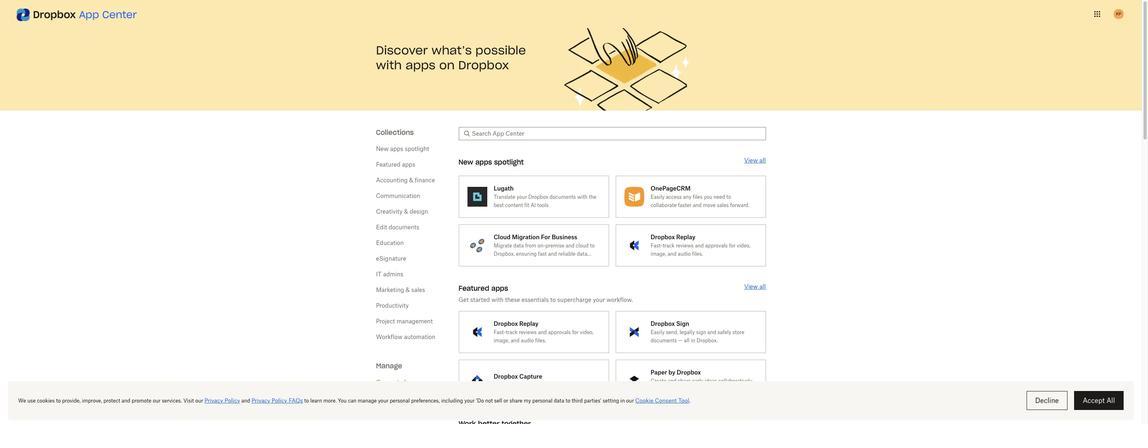 Task type: describe. For each thing, give the bounding box(es) containing it.
0 vertical spatial files.
[[692, 251, 703, 257]]

forward.
[[730, 202, 750, 209]]

it
[[376, 271, 382, 278]]

new apps spotlight link
[[376, 145, 429, 152]]

1 horizontal spatial spotlight
[[494, 158, 524, 166]]

dropbox inside discover what's possible with apps on dropbox
[[458, 58, 509, 73]]

it admins
[[376, 271, 403, 278]]

fit
[[524, 202, 529, 209]]

your inside the dropbox capture make your point without making a meeting.
[[508, 382, 518, 389]]

marketing & sales
[[376, 287, 425, 294]]

0 vertical spatial new apps spotlight
[[376, 145, 429, 152]]

productivity
[[376, 302, 409, 309]]

esignature
[[376, 255, 406, 262]]

0 horizontal spatial fast-
[[494, 330, 506, 336]]

0 vertical spatial for
[[729, 243, 736, 249]]

and inside 'dropbox sign easily send, legally sign and safely store documents — all in dropbox.'
[[708, 330, 716, 336]]

translate
[[494, 194, 515, 200]]

0 vertical spatial new
[[376, 145, 389, 152]]

with inside lugath translate your dropbox documents with the best content fit ai tools
[[577, 194, 588, 200]]

it admins link
[[376, 271, 403, 278]]

creativity & design
[[376, 208, 428, 215]]

with inside paper by dropbox create and share early ideas collaboratively with dropbox paper.
[[651, 387, 661, 393]]

get
[[459, 297, 469, 304]]

0 vertical spatial data
[[513, 243, 524, 249]]

0 vertical spatial video,
[[737, 243, 751, 249]]

the
[[589, 194, 596, 200]]

1 vertical spatial featured apps
[[459, 285, 508, 293]]

get started with these essentials to supercharge your workflow.
[[459, 297, 633, 304]]

build
[[376, 395, 390, 402]]

1 vertical spatial image,
[[494, 338, 509, 344]]

featured apps link
[[376, 161, 415, 168]]

1 vertical spatial approvals
[[548, 330, 571, 336]]

create
[[651, 378, 666, 385]]

connected apps
[[376, 379, 421, 386]]

1 vertical spatial documents
[[389, 224, 419, 231]]

make
[[494, 382, 507, 389]]

accounting & finance link
[[376, 177, 435, 184]]

1 horizontal spatial image,
[[651, 251, 666, 257]]

creativity
[[376, 208, 403, 215]]

documents inside lugath translate your dropbox documents with the best content fit ai tools
[[550, 194, 576, 200]]

0 horizontal spatial for
[[572, 330, 579, 336]]

and inside paper by dropbox create and share early ideas collaboratively with dropbox paper.
[[668, 378, 677, 385]]

project
[[376, 318, 395, 325]]

reliable
[[558, 251, 576, 257]]

dropbox inside 'dropbox sign easily send, legally sign and safely store documents — all in dropbox.'
[[651, 321, 675, 328]]

edit documents
[[376, 224, 419, 231]]

dropbox.
[[697, 338, 718, 344]]

sales inside onepagecrm easily access any files you need to collaborate faster and move sales forward.
[[717, 202, 729, 209]]

accounting & finance
[[376, 177, 435, 184]]

send,
[[666, 330, 678, 336]]

1 vertical spatial track
[[506, 330, 518, 336]]

ai
[[531, 202, 536, 209]]

point
[[520, 382, 532, 389]]

1 horizontal spatial featured
[[459, 285, 489, 293]]

1 horizontal spatial new apps spotlight
[[459, 158, 524, 166]]

center
[[102, 8, 137, 21]]

view all link for new apps spotlight
[[744, 157, 766, 164]]

workflow automation
[[376, 334, 435, 341]]

dropbox,
[[494, 251, 515, 257]]

1 vertical spatial your
[[593, 297, 605, 304]]

to inside cloud migration for business migrate data from on-premise and cloud to dropbox, ensuring fast and reliable data transfer.
[[590, 243, 595, 249]]

easily inside 'dropbox sign easily send, legally sign and safely store documents — all in dropbox.'
[[651, 330, 665, 336]]

apps inside discover what's possible with apps on dropbox
[[406, 58, 436, 73]]

supercharge
[[557, 297, 591, 304]]

automation
[[404, 334, 435, 341]]

view for new apps spotlight
[[744, 157, 758, 164]]

0 horizontal spatial sales
[[411, 287, 425, 294]]

discover
[[376, 43, 428, 58]]

build an app link
[[376, 395, 411, 402]]

0 horizontal spatial video,
[[580, 330, 594, 336]]

all for featured apps
[[760, 283, 766, 290]]

cloud
[[494, 234, 511, 241]]

all for new apps spotlight
[[760, 157, 766, 164]]

sign
[[676, 321, 689, 328]]

manage
[[376, 362, 402, 370]]

dropbox capture make your point without making a meeting.
[[494, 373, 596, 389]]

paper
[[651, 369, 667, 376]]

0 vertical spatial track
[[663, 243, 675, 249]]

dropbox inside the dropbox capture make your point without making a meeting.
[[494, 373, 518, 380]]

onepagecrm
[[651, 185, 691, 192]]

& for sales
[[406, 287, 410, 294]]

started
[[470, 297, 490, 304]]

0 vertical spatial featured apps
[[376, 161, 415, 168]]

project management
[[376, 318, 433, 325]]

easily inside onepagecrm easily access any files you need to collaborate faster and move sales forward.
[[651, 194, 665, 200]]

on
[[439, 58, 455, 73]]

view all link for featured apps
[[744, 283, 766, 290]]

workflow automation link
[[376, 334, 435, 341]]

0 vertical spatial dropbox replay fast-track reviews and approvals for video, image, and audio files.
[[651, 234, 751, 257]]

productivity link
[[376, 302, 409, 309]]

your inside lugath translate your dropbox documents with the best content fit ai tools
[[517, 194, 527, 200]]

in
[[691, 338, 695, 344]]

business
[[552, 234, 577, 241]]

migrate
[[494, 243, 512, 249]]

cloud
[[576, 243, 589, 249]]

kp
[[1116, 11, 1122, 17]]

access
[[666, 194, 682, 200]]

cloud migration for business migrate data from on-premise and cloud to dropbox, ensuring fast and reliable data transfer.
[[494, 234, 595, 266]]

paper by dropbox create and share early ideas collaboratively with dropbox paper.
[[651, 369, 752, 393]]

possible
[[476, 43, 526, 58]]

content
[[505, 202, 523, 209]]

with inside discover what's possible with apps on dropbox
[[376, 58, 402, 73]]

communication
[[376, 192, 420, 199]]

0 horizontal spatial replay
[[519, 321, 538, 328]]

any
[[683, 194, 691, 200]]

fast
[[538, 251, 547, 257]]

esignature link
[[376, 255, 406, 262]]

dropbox up share
[[677, 369, 701, 376]]



Task type: vqa. For each thing, say whether or not it's contained in the screenshot.
Signatures related to Signatures you sent for signature
no



Task type: locate. For each thing, give the bounding box(es) containing it.
0 vertical spatial spotlight
[[405, 145, 429, 152]]

1 view all from the top
[[744, 157, 766, 164]]

featured apps
[[376, 161, 415, 168], [459, 285, 508, 293]]

1 vertical spatial sales
[[411, 287, 425, 294]]

0 vertical spatial easily
[[651, 194, 665, 200]]

need
[[714, 194, 725, 200]]

0 horizontal spatial dropbox replay fast-track reviews and approvals for video, image, and audio files.
[[494, 321, 594, 344]]

edit
[[376, 224, 387, 231]]

1 vertical spatial &
[[404, 208, 408, 215]]

connected apps link
[[376, 379, 421, 386]]

data down the migration
[[513, 243, 524, 249]]

early
[[692, 378, 703, 385]]

new apps spotlight up lugath
[[459, 158, 524, 166]]

0 horizontal spatial reviews
[[519, 330, 537, 336]]

capture
[[519, 373, 542, 380]]

2 horizontal spatial to
[[726, 194, 731, 200]]

&
[[409, 177, 413, 184], [404, 208, 408, 215], [406, 287, 410, 294]]

video, down 'supercharge'
[[580, 330, 594, 336]]

1 vertical spatial easily
[[651, 330, 665, 336]]

0 vertical spatial &
[[409, 177, 413, 184]]

0 vertical spatial reviews
[[676, 243, 694, 249]]

approvals down move
[[705, 243, 728, 249]]

0 horizontal spatial approvals
[[548, 330, 571, 336]]

1 vertical spatial new
[[459, 158, 473, 166]]

to right 'essentials'
[[550, 297, 556, 304]]

admins
[[383, 271, 403, 278]]

move
[[703, 202, 716, 209]]

1 vertical spatial view
[[744, 283, 758, 290]]

migration
[[512, 234, 540, 241]]

2 vertical spatial &
[[406, 287, 410, 294]]

your left point on the bottom
[[508, 382, 518, 389]]

to inside onepagecrm easily access any files you need to collaborate faster and move sales forward.
[[726, 194, 731, 200]]

1 vertical spatial to
[[590, 243, 595, 249]]

sales down need
[[717, 202, 729, 209]]

marketing & sales link
[[376, 287, 425, 294]]

dropbox replay fast-track reviews and approvals for video, image, and audio files. down move
[[651, 234, 751, 257]]

onepagecrm easily access any files you need to collaborate faster and move sales forward.
[[651, 185, 750, 209]]

making
[[552, 382, 570, 389]]

0 vertical spatial audio
[[678, 251, 691, 257]]

to right need
[[726, 194, 731, 200]]

edit documents link
[[376, 224, 419, 231]]

1 vertical spatial featured
[[459, 285, 489, 293]]

education
[[376, 240, 404, 247]]

transfer.
[[494, 259, 513, 266]]

app
[[400, 395, 411, 402]]

accounting
[[376, 177, 408, 184]]

reviews down faster
[[676, 243, 694, 249]]

1 vertical spatial spotlight
[[494, 158, 524, 166]]

view all for featured apps
[[744, 283, 766, 290]]

2 vertical spatial your
[[508, 382, 518, 389]]

2 vertical spatial to
[[550, 297, 556, 304]]

& left design
[[404, 208, 408, 215]]

workflow.
[[607, 297, 633, 304]]

0 vertical spatial documents
[[550, 194, 576, 200]]

0 horizontal spatial new
[[376, 145, 389, 152]]

1 vertical spatial new apps spotlight
[[459, 158, 524, 166]]

featured apps up started
[[459, 285, 508, 293]]

app
[[79, 8, 99, 21]]

workflow
[[376, 334, 403, 341]]

on-
[[538, 243, 546, 249]]

fast- down these
[[494, 330, 506, 336]]

0 horizontal spatial documents
[[389, 224, 419, 231]]

lugath translate your dropbox documents with the best content fit ai tools
[[494, 185, 596, 209]]

1 easily from the top
[[651, 194, 665, 200]]

track down these
[[506, 330, 518, 336]]

reviews
[[676, 243, 694, 249], [519, 330, 537, 336]]

design
[[410, 208, 428, 215]]

0 vertical spatial view
[[744, 157, 758, 164]]

fast- down the collaborate
[[651, 243, 663, 249]]

0 horizontal spatial spotlight
[[405, 145, 429, 152]]

& right marketing
[[406, 287, 410, 294]]

1 horizontal spatial new
[[459, 158, 473, 166]]

new
[[376, 145, 389, 152], [459, 158, 473, 166]]

sales right marketing
[[411, 287, 425, 294]]

0 horizontal spatial image,
[[494, 338, 509, 344]]

dropbox replay fast-track reviews and approvals for video, image, and audio files. down 'get started with these essentials to supercharge your workflow.'
[[494, 321, 594, 344]]

share
[[678, 378, 691, 385]]

faster
[[678, 202, 692, 209]]

video,
[[737, 243, 751, 249], [580, 330, 594, 336]]

dropbox up send,
[[651, 321, 675, 328]]

1 vertical spatial video,
[[580, 330, 594, 336]]

2 horizontal spatial documents
[[651, 338, 677, 344]]

1 vertical spatial view all
[[744, 283, 766, 290]]

view all for new apps spotlight
[[744, 157, 766, 164]]

replay down 'essentials'
[[519, 321, 538, 328]]

& for finance
[[409, 177, 413, 184]]

build an app
[[376, 395, 411, 402]]

ideas
[[705, 378, 717, 385]]

2 view from the top
[[744, 283, 758, 290]]

dropbox left app
[[33, 8, 76, 21]]

discover what's possible with apps on dropbox
[[376, 43, 526, 73]]

dropbox down these
[[494, 321, 518, 328]]

legally
[[680, 330, 695, 336]]

from
[[525, 243, 536, 249]]

approvals down 'get started with these essentials to supercharge your workflow.'
[[548, 330, 571, 336]]

view
[[744, 157, 758, 164], [744, 283, 758, 290]]

apps
[[406, 58, 436, 73], [390, 145, 403, 152], [475, 158, 492, 166], [402, 161, 415, 168], [491, 285, 508, 293], [408, 379, 421, 386]]

you
[[704, 194, 712, 200]]

creativity & design link
[[376, 208, 428, 215]]

these
[[505, 297, 520, 304]]

1 horizontal spatial for
[[729, 243, 736, 249]]

2 vertical spatial documents
[[651, 338, 677, 344]]

featured apps up accounting
[[376, 161, 415, 168]]

Search App Center text field
[[472, 129, 761, 138]]

2 view all link from the top
[[744, 283, 766, 290]]

featured up started
[[459, 285, 489, 293]]

0 vertical spatial all
[[760, 157, 766, 164]]

all inside 'dropbox sign easily send, legally sign and safely store documents — all in dropbox.'
[[684, 338, 690, 344]]

data
[[513, 243, 524, 249], [577, 251, 587, 257]]

fast-
[[651, 243, 663, 249], [494, 330, 506, 336]]

0 horizontal spatial audio
[[521, 338, 534, 344]]

0 vertical spatial replay
[[676, 234, 695, 241]]

communication link
[[376, 192, 420, 199]]

1 horizontal spatial featured apps
[[459, 285, 508, 293]]

1 vertical spatial for
[[572, 330, 579, 336]]

2 vertical spatial all
[[684, 338, 690, 344]]

premise
[[546, 243, 564, 249]]

dropbox down share
[[662, 387, 682, 393]]

your left workflow.
[[593, 297, 605, 304]]

1 vertical spatial all
[[760, 283, 766, 290]]

education link
[[376, 240, 404, 247]]

documents down send,
[[651, 338, 677, 344]]

data down cloud
[[577, 251, 587, 257]]

easily left send,
[[651, 330, 665, 336]]

& for design
[[404, 208, 408, 215]]

meeting.
[[575, 382, 596, 389]]

view for featured apps
[[744, 283, 758, 290]]

1 horizontal spatial sales
[[717, 202, 729, 209]]

0 vertical spatial your
[[517, 194, 527, 200]]

dropbox inside lugath translate your dropbox documents with the best content fit ai tools
[[528, 194, 548, 200]]

image,
[[651, 251, 666, 257], [494, 338, 509, 344]]

store
[[733, 330, 744, 336]]

video, down forward.
[[737, 243, 751, 249]]

1 vertical spatial files.
[[535, 338, 546, 344]]

and inside onepagecrm easily access any files you need to collaborate faster and move sales forward.
[[693, 202, 702, 209]]

2 view all from the top
[[744, 283, 766, 290]]

1 horizontal spatial approvals
[[705, 243, 728, 249]]

marketing
[[376, 287, 404, 294]]

collaboratively
[[718, 378, 752, 385]]

0 vertical spatial featured
[[376, 161, 400, 168]]

dropbox up make on the left bottom of the page
[[494, 373, 518, 380]]

1 horizontal spatial replay
[[676, 234, 695, 241]]

reviews down 'essentials'
[[519, 330, 537, 336]]

replay
[[676, 234, 695, 241], [519, 321, 538, 328]]

1 horizontal spatial reviews
[[676, 243, 694, 249]]

to right cloud
[[590, 243, 595, 249]]

featured up accounting
[[376, 161, 400, 168]]

0 vertical spatial image,
[[651, 251, 666, 257]]

0 vertical spatial fast-
[[651, 243, 663, 249]]

1 view all link from the top
[[744, 157, 766, 164]]

collaborate
[[651, 202, 677, 209]]

1 horizontal spatial to
[[590, 243, 595, 249]]

1 horizontal spatial video,
[[737, 243, 751, 249]]

audio
[[678, 251, 691, 257], [521, 338, 534, 344]]

1 vertical spatial audio
[[521, 338, 534, 344]]

documents
[[550, 194, 576, 200], [389, 224, 419, 231], [651, 338, 677, 344]]

easily up the collaborate
[[651, 194, 665, 200]]

1 view from the top
[[744, 157, 758, 164]]

dropbox right on
[[458, 58, 509, 73]]

spotlight
[[405, 145, 429, 152], [494, 158, 524, 166]]

spotlight up lugath
[[494, 158, 524, 166]]

by
[[669, 369, 675, 376]]

dropbox app center
[[33, 8, 137, 21]]

0 vertical spatial to
[[726, 194, 731, 200]]

1 vertical spatial dropbox replay fast-track reviews and approvals for video, image, and audio files.
[[494, 321, 594, 344]]

a
[[571, 382, 574, 389]]

documents inside 'dropbox sign easily send, legally sign and safely store documents — all in dropbox.'
[[651, 338, 677, 344]]

track down the collaborate
[[663, 243, 675, 249]]

1 horizontal spatial dropbox replay fast-track reviews and approvals for video, image, and audio files.
[[651, 234, 751, 257]]

view all link
[[744, 157, 766, 164], [744, 283, 766, 290]]

what's
[[432, 43, 472, 58]]

documents left the
[[550, 194, 576, 200]]

replay down faster
[[676, 234, 695, 241]]

0 vertical spatial view all
[[744, 157, 766, 164]]

lugath
[[494, 185, 514, 192]]

1 horizontal spatial audio
[[678, 251, 691, 257]]

0 horizontal spatial featured
[[376, 161, 400, 168]]

documents down creativity & design link
[[389, 224, 419, 231]]

—
[[678, 338, 683, 344]]

paper.
[[684, 387, 698, 393]]

dropbox up the tools
[[528, 194, 548, 200]]

your up fit
[[517, 194, 527, 200]]

ensuring
[[516, 251, 537, 257]]

0 horizontal spatial featured apps
[[376, 161, 415, 168]]

for down 'supercharge'
[[572, 330, 579, 336]]

for
[[541, 234, 550, 241]]

for down forward.
[[729, 243, 736, 249]]

1 horizontal spatial fast-
[[651, 243, 663, 249]]

view all
[[744, 157, 766, 164], [744, 283, 766, 290]]

1 vertical spatial reviews
[[519, 330, 537, 336]]

without
[[533, 382, 551, 389]]

dropbox down the collaborate
[[651, 234, 675, 241]]

1 horizontal spatial documents
[[550, 194, 576, 200]]

1 horizontal spatial data
[[577, 251, 587, 257]]

2 easily from the top
[[651, 330, 665, 336]]

1 vertical spatial view all link
[[744, 283, 766, 290]]

0 vertical spatial sales
[[717, 202, 729, 209]]

management
[[397, 318, 433, 325]]

& left finance
[[409, 177, 413, 184]]

0 vertical spatial approvals
[[705, 243, 728, 249]]

best
[[494, 202, 504, 209]]

safely
[[718, 330, 731, 336]]

1 horizontal spatial track
[[663, 243, 675, 249]]

your
[[517, 194, 527, 200], [593, 297, 605, 304], [508, 382, 518, 389]]

0 vertical spatial view all link
[[744, 157, 766, 164]]

spotlight up featured apps link
[[405, 145, 429, 152]]

0 horizontal spatial new apps spotlight
[[376, 145, 429, 152]]

project management link
[[376, 318, 433, 325]]

connected
[[376, 379, 406, 386]]

dropbox replay fast-track reviews and approvals for video, image, and audio files.
[[651, 234, 751, 257], [494, 321, 594, 344]]

0 horizontal spatial files.
[[535, 338, 546, 344]]

new apps spotlight up featured apps link
[[376, 145, 429, 152]]

for
[[729, 243, 736, 249], [572, 330, 579, 336]]

0 horizontal spatial data
[[513, 243, 524, 249]]

1 vertical spatial data
[[577, 251, 587, 257]]

an
[[392, 395, 399, 402]]

1 vertical spatial replay
[[519, 321, 538, 328]]

0 horizontal spatial track
[[506, 330, 518, 336]]

0 horizontal spatial to
[[550, 297, 556, 304]]

1 horizontal spatial files.
[[692, 251, 703, 257]]



